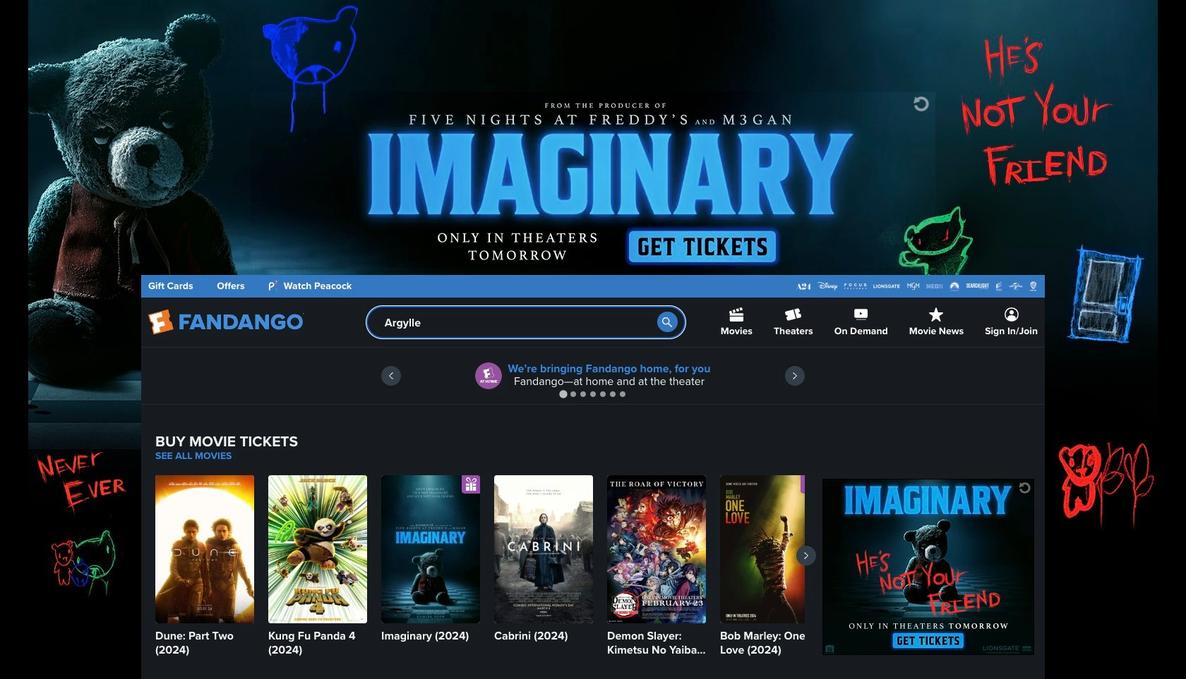 Task type: describe. For each thing, give the bounding box(es) containing it.
dune: part two (2024) poster image
[[155, 476, 254, 624]]

1 vertical spatial advertisement element
[[823, 480, 1034, 656]]

kung fu panda 4 (2024) poster image
[[268, 476, 367, 624]]

cabrini (2024) poster image
[[494, 476, 593, 624]]

gift box white image for bob marley: one love (2024) poster image
[[801, 476, 819, 494]]



Task type: locate. For each thing, give the bounding box(es) containing it.
1 horizontal spatial gift box white image
[[801, 476, 819, 494]]

gift box white image for imaginary (2024) poster image
[[462, 476, 480, 494]]

advertisement element
[[251, 92, 936, 268], [823, 480, 1034, 656]]

region
[[141, 348, 1045, 405]]

0 horizontal spatial gift box white image
[[462, 476, 480, 494]]

0 vertical spatial advertisement element
[[251, 92, 936, 268]]

imaginary (2024) poster image
[[381, 476, 480, 624]]

2 gift box white image from the left
[[801, 476, 819, 494]]

Search by city, state, zip or movie text field
[[366, 306, 685, 339]]

None search field
[[366, 306, 685, 339]]

select a slide to show tab list
[[141, 389, 1045, 400]]

demon slayer: kimetsu no yaiba - to the hashira training (2024) poster image
[[607, 476, 706, 624]]

1 gift box white image from the left
[[462, 476, 480, 494]]

gift box white image
[[462, 476, 480, 494], [801, 476, 819, 494]]

offer icon image
[[476, 363, 502, 390]]

bob marley: one love (2024) poster image
[[720, 476, 819, 624]]



